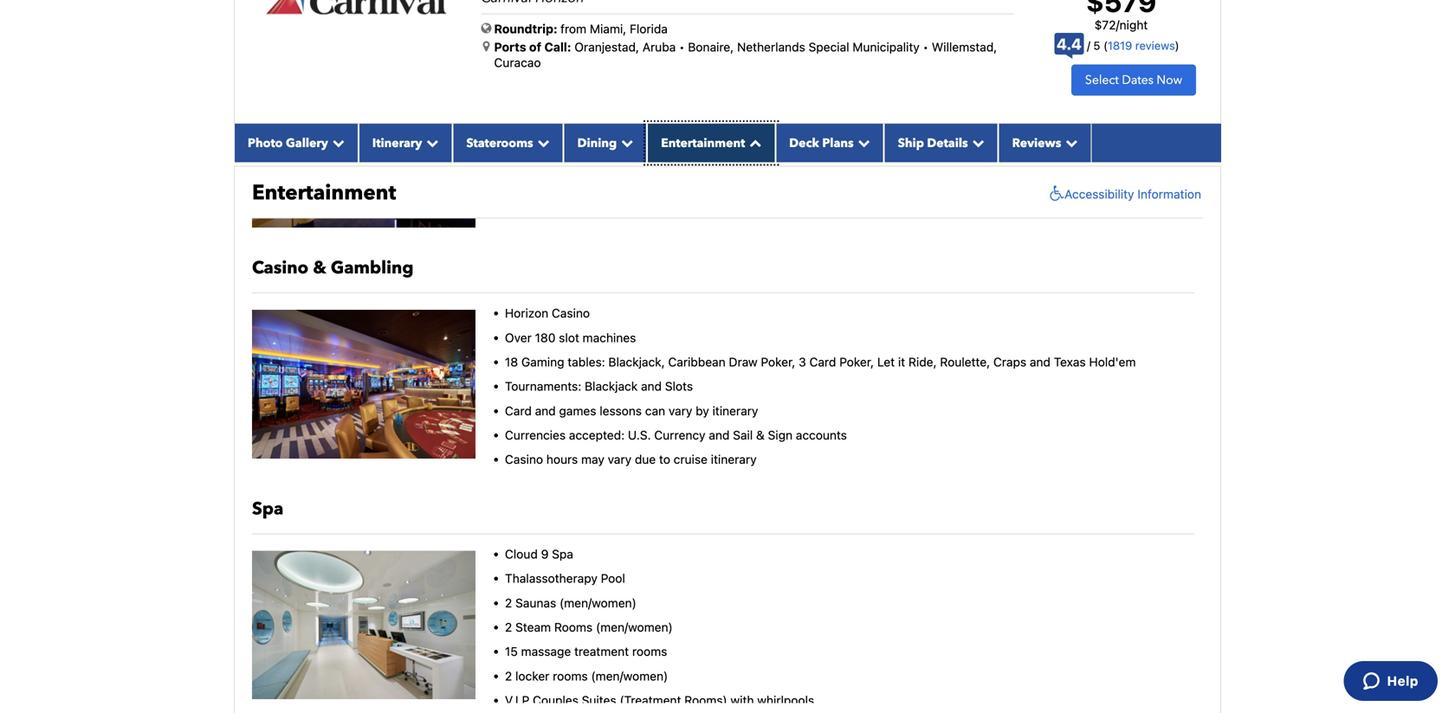 Task type: locate. For each thing, give the bounding box(es) containing it.
0 vertical spatial spa
[[252, 498, 283, 521]]

gaming
[[521, 355, 564, 369]]

0 horizontal spatial card
[[505, 404, 532, 418]]

blackjack
[[585, 380, 638, 394]]

entertainment main content
[[225, 0, 1230, 714]]

1 horizontal spatial vary
[[669, 404, 692, 418]]

• left willemstad,
[[923, 40, 929, 54]]

1 vertical spatial rooms
[[553, 669, 588, 684]]

photo
[[248, 135, 283, 151]]

0 vertical spatial entertainment
[[661, 135, 745, 151]]

card and games lessons can vary by itinerary
[[505, 404, 758, 418]]

reviews
[[1012, 135, 1061, 151]]

18
[[505, 355, 518, 369]]

1 horizontal spatial /
[[1116, 18, 1120, 32]]

0 vertical spatial /
[[1116, 18, 1120, 32]]

reviews
[[1135, 39, 1175, 52]]

accounts
[[796, 428, 847, 443]]

0 horizontal spatial /
[[1087, 39, 1090, 52]]

casino
[[252, 256, 309, 280], [552, 306, 590, 321], [505, 453, 543, 467]]

u.s.
[[628, 428, 651, 443]]

to
[[659, 453, 670, 467]]

2 vertical spatial 2
[[505, 669, 512, 684]]

1 horizontal spatial poker,
[[839, 355, 874, 369]]

rooms
[[554, 621, 593, 635]]

staterooms button
[[452, 124, 564, 162]]

rooms)
[[684, 694, 727, 708]]

thalassotherapy
[[505, 572, 598, 586]]

wheelchair image
[[1046, 185, 1065, 203]]

/ up 4.4 / 5 ( 1819 reviews )
[[1116, 18, 1120, 32]]

2 horizontal spatial casino
[[552, 306, 590, 321]]

/ inside 4.4 / 5 ( 1819 reviews )
[[1087, 39, 1090, 52]]

(men/women) up 2 steam rooms (men/women)
[[560, 596, 636, 610]]

curacao
[[494, 56, 541, 70]]

1 2 from the top
[[505, 596, 512, 610]]

$72
[[1095, 18, 1116, 32]]

(men/women)
[[560, 596, 636, 610], [596, 621, 673, 635], [591, 669, 668, 684]]

• right aruba at top
[[679, 40, 685, 54]]

chevron down image for dining
[[617, 137, 633, 149]]

from
[[561, 22, 587, 36]]

chevron down image for ship details
[[968, 137, 984, 149]]

tournaments:
[[505, 380, 581, 394]]

(men/women) up (treatment
[[591, 669, 668, 684]]

0 horizontal spatial poker,
[[761, 355, 795, 369]]

0 vertical spatial itinerary
[[712, 404, 758, 418]]

and
[[1030, 355, 1051, 369], [641, 380, 662, 394], [535, 404, 556, 418], [709, 428, 730, 443]]

chevron down image inside itinerary dropdown button
[[422, 137, 439, 149]]

vary left the due
[[608, 453, 632, 467]]

chevron down image left ship
[[854, 137, 870, 149]]

vary
[[669, 404, 692, 418], [608, 453, 632, 467]]

0 horizontal spatial •
[[679, 40, 685, 54]]

0 vertical spatial &
[[313, 256, 326, 280]]

poker, left 3
[[761, 355, 795, 369]]

1 horizontal spatial rooms
[[632, 645, 667, 659]]

1 vertical spatial card
[[505, 404, 532, 418]]

1 vertical spatial &
[[756, 428, 765, 443]]

itinerary down sail
[[711, 453, 757, 467]]

)
[[1175, 39, 1179, 52]]

(men/women) for rooms
[[591, 669, 668, 684]]

itinerary
[[712, 404, 758, 418], [711, 453, 757, 467]]

over 180 slot machines
[[505, 331, 636, 345]]

night
[[1120, 18, 1148, 32]]

chevron down image inside deck plans dropdown button
[[854, 137, 870, 149]]

reviews button
[[998, 124, 1092, 162]]

0 vertical spatial casino
[[252, 256, 309, 280]]

0 horizontal spatial &
[[313, 256, 326, 280]]

currencies accepted: u.s. currency and sail & sign accounts
[[505, 428, 847, 443]]

chevron down image
[[422, 137, 439, 149], [617, 137, 633, 149], [1061, 137, 1078, 149]]

2 chevron down image from the left
[[617, 137, 633, 149]]

0 horizontal spatial spa
[[252, 498, 283, 521]]

machines
[[583, 331, 636, 345]]

poker,
[[761, 355, 795, 369], [839, 355, 874, 369]]

& left gambling
[[313, 256, 326, 280]]

2 chevron down image from the left
[[533, 137, 550, 149]]

chevron down image left itinerary
[[328, 137, 345, 149]]

chevron down image inside dining dropdown button
[[617, 137, 633, 149]]

chevron down image for deck plans
[[854, 137, 870, 149]]

may
[[581, 453, 604, 467]]

tournaments: blackjack and slots
[[505, 380, 693, 394]]

2
[[505, 596, 512, 610], [505, 621, 512, 635], [505, 669, 512, 684]]

chevron down image left staterooms
[[422, 137, 439, 149]]

0 horizontal spatial entertainment
[[252, 179, 396, 207]]

0 horizontal spatial vary
[[608, 453, 632, 467]]

1 vertical spatial itinerary
[[711, 453, 757, 467]]

v.i.p couples suites (treatment rooms) with whirlpools
[[505, 694, 814, 708]]

2 left saunas
[[505, 596, 512, 610]]

over
[[505, 331, 532, 345]]

itinerary up sail
[[712, 404, 758, 418]]

cloud 9 spa
[[505, 547, 573, 562]]

miami,
[[590, 22, 626, 36]]

tables:
[[568, 355, 605, 369]]

locker
[[515, 669, 550, 684]]

0 horizontal spatial chevron down image
[[422, 137, 439, 149]]

2 left locker
[[505, 669, 512, 684]]

2 horizontal spatial chevron down image
[[1061, 137, 1078, 149]]

poker, left let
[[839, 355, 874, 369]]

games
[[559, 404, 596, 418]]

chevron down image inside photo gallery dropdown button
[[328, 137, 345, 149]]

1 chevron down image from the left
[[328, 137, 345, 149]]

oranjestad, aruba • bonaire, netherlands special municipality •
[[575, 40, 929, 54]]

chevron down image for itinerary
[[422, 137, 439, 149]]

/
[[1116, 18, 1120, 32], [1087, 39, 1090, 52]]

special
[[809, 40, 849, 54]]

entertainment
[[661, 135, 745, 151], [252, 179, 396, 207]]

card right 3
[[809, 355, 836, 369]]

chevron down image inside staterooms dropdown button
[[533, 137, 550, 149]]

1 horizontal spatial spa
[[552, 547, 573, 562]]

thalassotherapy pool
[[505, 572, 625, 586]]

1 horizontal spatial chevron down image
[[617, 137, 633, 149]]

2 poker, from the left
[[839, 355, 874, 369]]

vary left by
[[669, 404, 692, 418]]

& right sail
[[756, 428, 765, 443]]

card up currencies
[[505, 404, 532, 418]]

chevron up image
[[745, 137, 762, 149]]

&
[[313, 256, 326, 280], [756, 428, 765, 443]]

0 vertical spatial 2
[[505, 596, 512, 610]]

2 2 from the top
[[505, 621, 512, 635]]

2 steam rooms (men/women)
[[505, 621, 673, 635]]

1 horizontal spatial •
[[923, 40, 929, 54]]

entertainment button
[[647, 124, 775, 162]]

chevron down image for photo gallery
[[328, 137, 345, 149]]

2 up 15
[[505, 621, 512, 635]]

ship details button
[[884, 124, 998, 162]]

select          dates now link
[[1071, 64, 1196, 96]]

details
[[927, 135, 968, 151]]

(men/women) up the treatment
[[596, 621, 673, 635]]

1 horizontal spatial &
[[756, 428, 765, 443]]

1 horizontal spatial card
[[809, 355, 836, 369]]

globe image
[[481, 22, 492, 34]]

1 vertical spatial 2
[[505, 621, 512, 635]]

4 chevron down image from the left
[[968, 137, 984, 149]]

blackjack,
[[608, 355, 665, 369]]

chevron down image inside ship details 'dropdown button'
[[968, 137, 984, 149]]

3 chevron down image from the left
[[1061, 137, 1078, 149]]

1 horizontal spatial casino
[[505, 453, 543, 467]]

v.i.p
[[505, 694, 529, 708]]

chevron down image left reviews
[[968, 137, 984, 149]]

1 vertical spatial /
[[1087, 39, 1090, 52]]

currency
[[654, 428, 706, 443]]

1 chevron down image from the left
[[422, 137, 439, 149]]

1 • from the left
[[679, 40, 685, 54]]

1 vertical spatial (men/women)
[[596, 621, 673, 635]]

3 chevron down image from the left
[[854, 137, 870, 149]]

slot
[[559, 331, 579, 345]]

now
[[1157, 72, 1182, 88]]

itinerary button
[[358, 124, 452, 162]]

2 vertical spatial (men/women)
[[591, 669, 668, 684]]

/ left 5 at the top
[[1087, 39, 1090, 52]]

cruise
[[674, 453, 708, 467]]

0 vertical spatial card
[[809, 355, 836, 369]]

spa
[[252, 498, 283, 521], [552, 547, 573, 562]]

gambling
[[331, 256, 414, 280]]

oranjestad,
[[575, 40, 639, 54]]

4.4
[[1057, 35, 1082, 53]]

2 • from the left
[[923, 40, 929, 54]]

cloud
[[505, 547, 538, 562]]

2 for 2 locker rooms (men/women)
[[505, 669, 512, 684]]

chevron down image left "dining"
[[533, 137, 550, 149]]

chevron down image left entertainment dropdown button at the top of the page
[[617, 137, 633, 149]]

1 vertical spatial vary
[[608, 453, 632, 467]]

3 2 from the top
[[505, 669, 512, 684]]

rooms up "couples"
[[553, 669, 588, 684]]

chevron down image inside reviews dropdown button
[[1061, 137, 1078, 149]]

accessibility information link
[[1046, 185, 1201, 203]]

rooms
[[632, 645, 667, 659], [553, 669, 588, 684]]

1 vertical spatial casino
[[552, 306, 590, 321]]

0 horizontal spatial casino
[[252, 256, 309, 280]]

3
[[799, 355, 806, 369]]

(men/women) for rooms
[[596, 621, 673, 635]]

chevron down image up wheelchair icon
[[1061, 137, 1078, 149]]

2 vertical spatial casino
[[505, 453, 543, 467]]

1 horizontal spatial entertainment
[[661, 135, 745, 151]]

rooms right the treatment
[[632, 645, 667, 659]]

casino for &
[[252, 256, 309, 280]]

craps
[[993, 355, 1027, 369]]

chevron down image
[[328, 137, 345, 149], [533, 137, 550, 149], [854, 137, 870, 149], [968, 137, 984, 149]]



Task type: describe. For each thing, give the bounding box(es) containing it.
couples
[[533, 694, 578, 708]]

currencies
[[505, 428, 566, 443]]

1819 reviews link
[[1108, 39, 1175, 52]]

2 saunas (men/women)
[[505, 596, 636, 610]]

1 vertical spatial entertainment
[[252, 179, 396, 207]]

deck
[[789, 135, 819, 151]]

deck plans
[[789, 135, 854, 151]]

itinerary for card and games lessons can vary by itinerary
[[712, 404, 758, 418]]

0 vertical spatial vary
[[669, 404, 692, 418]]

0 vertical spatial (men/women)
[[560, 596, 636, 610]]

dining
[[577, 135, 617, 151]]

whirlpools
[[757, 694, 814, 708]]

5
[[1093, 39, 1100, 52]]

aruba
[[643, 40, 676, 54]]

casino & gambling
[[252, 256, 414, 280]]

select          dates now
[[1085, 72, 1182, 88]]

and left sail
[[709, 428, 730, 443]]

horizon
[[505, 306, 548, 321]]

itinerary for casino hours may vary due to cruise itinerary
[[711, 453, 757, 467]]

2 for 2 saunas (men/women)
[[505, 596, 512, 610]]

by
[[696, 404, 709, 418]]

casino hours may vary due to cruise itinerary
[[505, 453, 757, 467]]

9
[[541, 547, 549, 562]]

ride,
[[909, 355, 937, 369]]

suites
[[582, 694, 616, 708]]

/ for 4.4
[[1087, 39, 1090, 52]]

map marker image
[[483, 40, 490, 52]]

accessibility information
[[1065, 187, 1201, 201]]

plans
[[822, 135, 854, 151]]

roundtrip: from miami, florida
[[494, 22, 668, 36]]

willemstad, curacao
[[494, 40, 997, 70]]

florida
[[630, 22, 668, 36]]

and up can
[[641, 380, 662, 394]]

carnival cruise line image
[[265, 0, 451, 16]]

treatment
[[574, 645, 629, 659]]

ship details
[[898, 135, 968, 151]]

(
[[1103, 39, 1108, 52]]

caribbean
[[668, 355, 726, 369]]

call:
[[544, 40, 571, 54]]

staterooms
[[466, 135, 533, 151]]

15
[[505, 645, 518, 659]]

slots
[[665, 380, 693, 394]]

municipality
[[853, 40, 920, 54]]

roulette,
[[940, 355, 990, 369]]

bonaire,
[[688, 40, 734, 54]]

lessons
[[600, 404, 642, 418]]

0 vertical spatial rooms
[[632, 645, 667, 659]]

18 gaming tables: blackjack, caribbean draw poker, 3 card poker, let it ride, roulette, craps and texas hold'em
[[505, 355, 1136, 369]]

hours
[[546, 453, 578, 467]]

hold'em
[[1089, 355, 1136, 369]]

$72 / night
[[1095, 18, 1148, 32]]

accepted:
[[569, 428, 625, 443]]

casino for hours
[[505, 453, 543, 467]]

steam
[[515, 621, 551, 635]]

4.4 / 5 ( 1819 reviews )
[[1057, 35, 1179, 53]]

itinerary
[[372, 135, 422, 151]]

photo gallery button
[[234, 124, 358, 162]]

it
[[898, 355, 905, 369]]

willemstad,
[[932, 40, 997, 54]]

roundtrip:
[[494, 22, 558, 36]]

1819
[[1108, 39, 1132, 52]]

netherlands
[[737, 40, 805, 54]]

deck plans button
[[775, 124, 884, 162]]

1 vertical spatial spa
[[552, 547, 573, 562]]

select
[[1085, 72, 1119, 88]]

of
[[529, 40, 541, 54]]

(treatment
[[620, 694, 681, 708]]

0 horizontal spatial rooms
[[553, 669, 588, 684]]

and down tournaments:
[[535, 404, 556, 418]]

massage
[[521, 645, 571, 659]]

sign
[[768, 428, 793, 443]]

sail
[[733, 428, 753, 443]]

and left texas
[[1030, 355, 1051, 369]]

accessibility
[[1065, 187, 1134, 201]]

gallery
[[286, 135, 328, 151]]

chevron down image for reviews
[[1061, 137, 1078, 149]]

texas
[[1054, 355, 1086, 369]]

entertainment inside entertainment dropdown button
[[661, 135, 745, 151]]

ports of call:
[[494, 40, 571, 54]]

ports
[[494, 40, 526, 54]]

saunas
[[515, 596, 556, 610]]

photo gallery
[[248, 135, 328, 151]]

let
[[877, 355, 895, 369]]

chevron down image for staterooms
[[533, 137, 550, 149]]

dates
[[1122, 72, 1154, 88]]

/ for $72
[[1116, 18, 1120, 32]]

dining button
[[564, 124, 647, 162]]

2 for 2 steam rooms (men/women)
[[505, 621, 512, 635]]

can
[[645, 404, 665, 418]]

with
[[731, 694, 754, 708]]

1 poker, from the left
[[761, 355, 795, 369]]



Task type: vqa. For each thing, say whether or not it's contained in the screenshot.
bottommost "/"
yes



